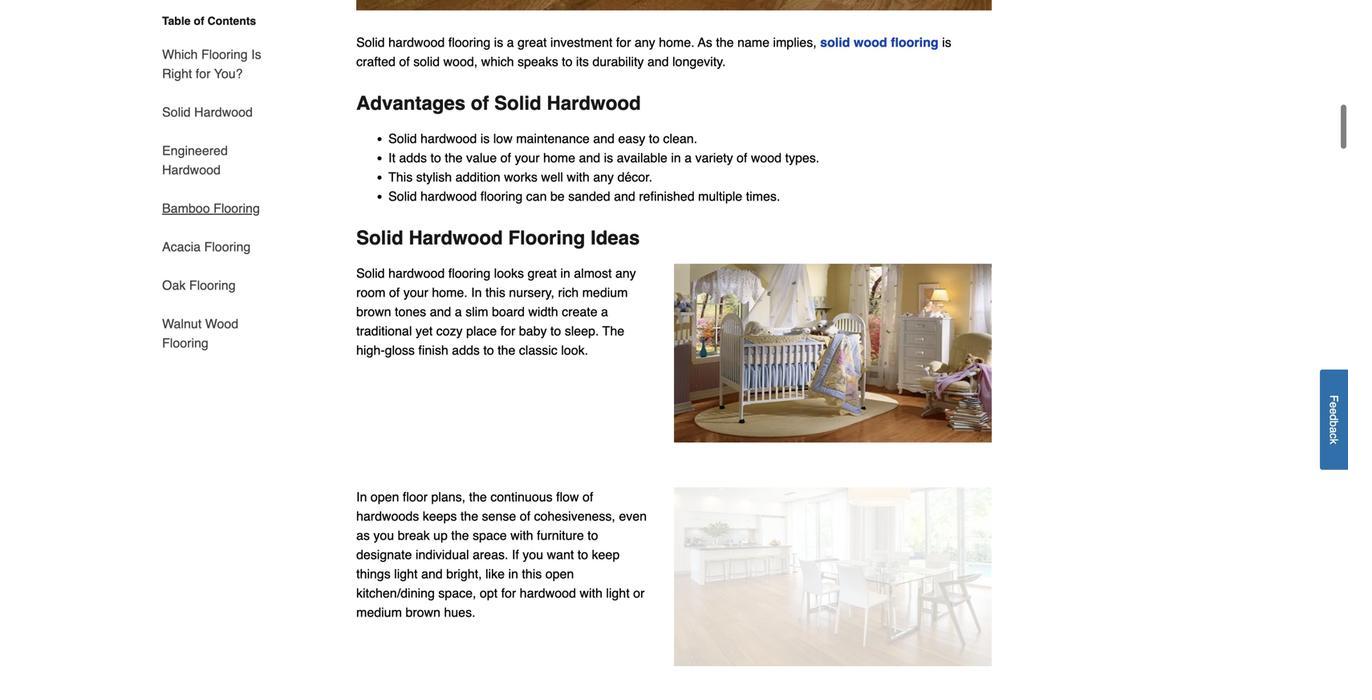 Task type: vqa. For each thing, say whether or not it's contained in the screenshot.
"Home" within Home Décor & Furniture link
no



Task type: locate. For each thing, give the bounding box(es) containing it.
light
[[394, 567, 418, 582], [606, 586, 630, 601]]

0 horizontal spatial wood
[[751, 151, 782, 165]]

1 horizontal spatial light
[[606, 586, 630, 601]]

works
[[504, 170, 538, 185]]

flooring down bamboo flooring link
[[204, 240, 251, 254]]

wood left types.
[[751, 151, 782, 165]]

is up which
[[494, 35, 503, 50]]

of right crafted
[[399, 54, 410, 69]]

0 horizontal spatial adds
[[399, 151, 427, 165]]

if
[[512, 548, 519, 563]]

home. left "as"
[[659, 35, 695, 50]]

in inside the 'solid hardwood flooring looks great in almost any room of your home. in this nursery, rich medium brown tones and a slim board width create a traditional yet cozy place for baby to sleep. the high-gloss finish adds to the classic look.'
[[560, 266, 570, 281]]

brown
[[356, 305, 391, 320], [406, 606, 441, 621]]

0 vertical spatial in
[[471, 285, 482, 300]]

rich
[[558, 285, 579, 300]]

for inside in open floor plans, the continuous flow of hardwoods keeps the sense of cohesiveness, even as you break up the space with furniture to designate individual areas. if you want to keep things light and bright, like in this open kitchen/dining space, opt for hardwood with light or medium brown hues.
[[501, 586, 516, 601]]

1 vertical spatial home.
[[432, 285, 468, 300]]

flooring inside bamboo flooring link
[[214, 201, 260, 216]]

0 vertical spatial open
[[371, 490, 399, 505]]

for up durability
[[616, 35, 631, 50]]

which flooring is right for you? link
[[162, 35, 263, 93]]

table of contents
[[162, 14, 256, 27]]

any up sanded
[[593, 170, 614, 185]]

and left easy
[[593, 131, 615, 146]]

hardwood for solid hardwood flooring ideas
[[409, 227, 503, 249]]

wood right implies,
[[854, 35, 887, 50]]

solid left the wood,
[[413, 54, 440, 69]]

this right like
[[522, 567, 542, 582]]

1 vertical spatial with
[[511, 529, 533, 543]]

to left its
[[562, 54, 573, 69]]

a left slim
[[455, 305, 462, 320]]

1 vertical spatial great
[[528, 266, 557, 281]]

hardwood up value
[[421, 131, 477, 146]]

available
[[617, 151, 668, 165]]

this
[[388, 170, 413, 185]]

advantages of solid hardwood
[[356, 92, 641, 115]]

1 horizontal spatial adds
[[452, 343, 480, 358]]

your inside solid hardwood is low maintenance and easy to clean. it adds to the value of your home and is available in a variety of wood types. this stylish addition works well with any décor. solid hardwood flooring can be sanded and refinished multiple times.
[[515, 151, 540, 165]]

flooring down walnut
[[162, 336, 209, 351]]

0 vertical spatial adds
[[399, 151, 427, 165]]

great inside the 'solid hardwood flooring looks great in almost any room of your home. in this nursery, rich medium brown tones and a slim board width create a traditional yet cozy place for baby to sleep. the high-gloss finish adds to the classic look.'
[[528, 266, 557, 281]]

solid inside the 'solid hardwood flooring looks great in almost any room of your home. in this nursery, rich medium brown tones and a slim board width create a traditional yet cozy place for baby to sleep. the high-gloss finish adds to the classic look.'
[[356, 266, 385, 281]]

in
[[671, 151, 681, 165], [560, 266, 570, 281], [508, 567, 518, 582]]

2 vertical spatial any
[[615, 266, 636, 281]]

1 vertical spatial in
[[560, 266, 570, 281]]

1 horizontal spatial in
[[471, 285, 482, 300]]

with down keep
[[580, 586, 603, 601]]

2 vertical spatial in
[[508, 567, 518, 582]]

advantages
[[356, 92, 466, 115]]

hardwood inside the 'solid hardwood flooring looks great in almost any room of your home. in this nursery, rich medium brown tones and a slim board width create a traditional yet cozy place for baby to sleep. the high-gloss finish adds to the classic look.'
[[388, 266, 445, 281]]

0 horizontal spatial medium
[[356, 606, 402, 621]]

the up stylish
[[445, 151, 463, 165]]

home. inside the 'solid hardwood flooring looks great in almost any room of your home. in this nursery, rich medium brown tones and a slim board width create a traditional yet cozy place for baby to sleep. the high-gloss finish adds to the classic look.'
[[432, 285, 468, 300]]

solid hardwood flooring ideas
[[356, 227, 640, 249]]

flooring for which flooring is right for you?
[[201, 47, 248, 62]]

0 vertical spatial this
[[486, 285, 506, 300]]

oak flooring
[[162, 278, 236, 293]]

1 vertical spatial medium
[[356, 606, 402, 621]]

hardwood down you?
[[194, 105, 253, 120]]

1 vertical spatial brown
[[406, 606, 441, 621]]

and inside in open floor plans, the continuous flow of hardwoods keeps the sense of cohesiveness, even as you break up the space with furniture to designate individual areas. if you want to keep things light and bright, like in this open kitchen/dining space, opt for hardwood with light or medium brown hues.
[[421, 567, 443, 582]]

1 vertical spatial light
[[606, 586, 630, 601]]

of right variety
[[737, 151, 747, 165]]

flooring inside which flooring is right for you?
[[201, 47, 248, 62]]

1 horizontal spatial wood
[[854, 35, 887, 50]]

hardwood down engineered on the top of the page
[[162, 163, 221, 177]]

want
[[547, 548, 574, 563]]

of
[[194, 14, 204, 27], [399, 54, 410, 69], [471, 92, 489, 115], [501, 151, 511, 165], [737, 151, 747, 165], [389, 285, 400, 300], [583, 490, 593, 505], [520, 509, 531, 524]]

of inside the 'solid hardwood flooring looks great in almost any room of your home. in this nursery, rich medium brown tones and a slim board width create a traditional yet cozy place for baby to sleep. the high-gloss finish adds to the classic look.'
[[389, 285, 400, 300]]

d
[[1328, 415, 1341, 421]]

0 vertical spatial brown
[[356, 305, 391, 320]]

you right if
[[523, 548, 543, 563]]

flooring up acacia flooring
[[214, 201, 260, 216]]

hardwood up tones
[[388, 266, 445, 281]]

stylish
[[416, 170, 452, 185]]

walnut wood flooring
[[162, 317, 238, 351]]

great up nursery,
[[528, 266, 557, 281]]

hardwood for solid hardwood
[[194, 105, 253, 120]]

light up kitchen/dining
[[394, 567, 418, 582]]

oak
[[162, 278, 186, 293]]

hardwood down stylish
[[421, 189, 477, 204]]

your up tones
[[403, 285, 428, 300]]

is crafted of solid wood, which speaks to its durability and longevity.
[[356, 35, 952, 69]]

1 vertical spatial solid
[[413, 54, 440, 69]]

of right flow
[[583, 490, 593, 505]]

in down "clean."
[[671, 151, 681, 165]]

flooring inside acacia flooring link
[[204, 240, 251, 254]]

in up rich at the top
[[560, 266, 570, 281]]

0 horizontal spatial this
[[486, 285, 506, 300]]

1 vertical spatial any
[[593, 170, 614, 185]]

hues.
[[444, 606, 476, 621]]

a up k
[[1328, 427, 1341, 434]]

the
[[716, 35, 734, 50], [445, 151, 463, 165], [498, 343, 516, 358], [469, 490, 487, 505], [461, 509, 478, 524], [451, 529, 469, 543]]

to up stylish
[[431, 151, 441, 165]]

room
[[356, 285, 386, 300]]

1 vertical spatial in
[[356, 490, 367, 505]]

hardwood up crafted
[[388, 35, 445, 50]]

1 horizontal spatial you
[[523, 548, 543, 563]]

adds
[[399, 151, 427, 165], [452, 343, 480, 358]]

0 horizontal spatial home.
[[432, 285, 468, 300]]

1 vertical spatial this
[[522, 567, 542, 582]]

is right solid wood flooring "link"
[[942, 35, 952, 50]]

the inside solid hardwood is low maintenance and easy to clean. it adds to the value of your home and is available in a variety of wood types. this stylish addition works well with any décor. solid hardwood flooring can be sanded and refinished multiple times.
[[445, 151, 463, 165]]

engineered hardwood link
[[162, 132, 263, 189]]

home. up slim
[[432, 285, 468, 300]]

areas.
[[473, 548, 508, 563]]

a down "clean."
[[685, 151, 692, 165]]

0 horizontal spatial in
[[508, 567, 518, 582]]

0 vertical spatial solid
[[820, 35, 850, 50]]

solid hardwood link
[[162, 93, 253, 132]]

0 horizontal spatial solid
[[413, 54, 440, 69]]

adds inside the 'solid hardwood flooring looks great in almost any room of your home. in this nursery, rich medium brown tones and a slim board width create a traditional yet cozy place for baby to sleep. the high-gloss finish adds to the classic look.'
[[452, 343, 480, 358]]

and inside is crafted of solid wood, which speaks to its durability and longevity.
[[648, 54, 669, 69]]

flooring right the oak
[[189, 278, 236, 293]]

0 horizontal spatial brown
[[356, 305, 391, 320]]

your up works
[[515, 151, 540, 165]]

the left classic
[[498, 343, 516, 358]]

brown inside the 'solid hardwood flooring looks great in almost any room of your home. in this nursery, rich medium brown tones and a slim board width create a traditional yet cozy place for baby to sleep. the high-gloss finish adds to the classic look.'
[[356, 305, 391, 320]]

continuous
[[491, 490, 553, 505]]

1 vertical spatial your
[[403, 285, 428, 300]]

open down want
[[545, 567, 574, 582]]

and down 'solid hardwood flooring is a great investment for any home. as the name implies, solid wood flooring'
[[648, 54, 669, 69]]

adds down place
[[452, 343, 480, 358]]

medium inside in open floor plans, the continuous flow of hardwoods keeps the sense of cohesiveness, even as you break up the space with furniture to designate individual areas. if you want to keep things light and bright, like in this open kitchen/dining space, opt for hardwood with light or medium brown hues.
[[356, 606, 402, 621]]

hardwood
[[547, 92, 641, 115], [194, 105, 253, 120], [162, 163, 221, 177], [409, 227, 503, 249]]

clean.
[[663, 131, 698, 146]]

e up "b"
[[1328, 409, 1341, 415]]

hardwood down want
[[520, 586, 576, 601]]

walnut wood flooring link
[[162, 305, 263, 353]]

is
[[494, 35, 503, 50], [942, 35, 952, 50], [481, 131, 490, 146], [604, 151, 613, 165]]

1 horizontal spatial in
[[560, 266, 570, 281]]

the right the up on the bottom left of the page
[[451, 529, 469, 543]]

finish
[[418, 343, 448, 358]]

1 horizontal spatial your
[[515, 151, 540, 165]]

refinished
[[639, 189, 695, 204]]

low
[[493, 131, 513, 146]]

you up designate
[[373, 529, 394, 543]]

as
[[698, 35, 713, 50]]

adds inside solid hardwood is low maintenance and easy to clean. it adds to the value of your home and is available in a variety of wood types. this stylish addition works well with any décor. solid hardwood flooring can be sanded and refinished multiple times.
[[399, 151, 427, 165]]

a inside button
[[1328, 427, 1341, 434]]

0 vertical spatial medium
[[582, 285, 628, 300]]

flooring for bamboo flooring
[[214, 201, 260, 216]]

width
[[528, 305, 558, 320]]

great up the speaks
[[518, 35, 547, 50]]

brown down kitchen/dining
[[406, 606, 441, 621]]

1 horizontal spatial solid
[[820, 35, 850, 50]]

investment
[[550, 35, 613, 50]]

0 horizontal spatial open
[[371, 490, 399, 505]]

this inside the 'solid hardwood flooring looks great in almost any room of your home. in this nursery, rich medium brown tones and a slim board width create a traditional yet cozy place for baby to sleep. the high-gloss finish adds to the classic look.'
[[486, 285, 506, 300]]

brown down room on the top of the page
[[356, 305, 391, 320]]

open up hardwoods
[[371, 490, 399, 505]]

even
[[619, 509, 647, 524]]

0 vertical spatial your
[[515, 151, 540, 165]]

1 vertical spatial open
[[545, 567, 574, 582]]

any right almost
[[615, 266, 636, 281]]

bamboo flooring link
[[162, 189, 260, 228]]

0 vertical spatial with
[[567, 170, 590, 185]]

medium down almost
[[582, 285, 628, 300]]

walnut
[[162, 317, 202, 331]]

to
[[562, 54, 573, 69], [649, 131, 660, 146], [431, 151, 441, 165], [550, 324, 561, 339], [483, 343, 494, 358], [588, 529, 598, 543], [578, 548, 588, 563]]

keeps
[[423, 509, 457, 524]]

e
[[1328, 402, 1341, 409], [1328, 409, 1341, 415]]

1 vertical spatial you
[[523, 548, 543, 563]]

0 horizontal spatial light
[[394, 567, 418, 582]]

this inside in open floor plans, the continuous flow of hardwoods keeps the sense of cohesiveness, even as you break up the space with furniture to designate individual areas. if you want to keep things light and bright, like in this open kitchen/dining space, opt for hardwood with light or medium brown hues.
[[522, 567, 542, 582]]

1 vertical spatial adds
[[452, 343, 480, 358]]

the inside the 'solid hardwood flooring looks great in almost any room of your home. in this nursery, rich medium brown tones and a slim board width create a traditional yet cozy place for baby to sleep. the high-gloss finish adds to the classic look.'
[[498, 343, 516, 358]]

brown inside in open floor plans, the continuous flow of hardwoods keeps the sense of cohesiveness, even as you break up the space with furniture to designate individual areas. if you want to keep things light and bright, like in this open kitchen/dining space, opt for hardwood with light or medium brown hues.
[[406, 606, 441, 621]]

c
[[1328, 434, 1341, 439]]

and down individual in the bottom left of the page
[[421, 567, 443, 582]]

solid inside table of contents element
[[162, 105, 191, 120]]

adds right it
[[399, 151, 427, 165]]

this
[[486, 285, 506, 300], [522, 567, 542, 582]]

in
[[471, 285, 482, 300], [356, 490, 367, 505]]

0 horizontal spatial your
[[403, 285, 428, 300]]

hardwood for is
[[388, 35, 445, 50]]

1 horizontal spatial brown
[[406, 606, 441, 621]]

0 vertical spatial home.
[[659, 35, 695, 50]]

is
[[251, 47, 261, 62]]

with up sanded
[[567, 170, 590, 185]]

0 vertical spatial great
[[518, 35, 547, 50]]

in inside the 'solid hardwood flooring looks great in almost any room of your home. in this nursery, rich medium brown tones and a slim board width create a traditional yet cozy place for baby to sleep. the high-gloss finish adds to the classic look.'
[[471, 285, 482, 300]]

in right like
[[508, 567, 518, 582]]

solid right implies,
[[820, 35, 850, 50]]

for right opt
[[501, 586, 516, 601]]

with inside solid hardwood is low maintenance and easy to clean. it adds to the value of your home and is available in a variety of wood types. this stylish addition works well with any décor. solid hardwood flooring can be sanded and refinished multiple times.
[[567, 170, 590, 185]]

for down board
[[501, 324, 516, 339]]

flooring down can
[[508, 227, 585, 249]]

0 vertical spatial wood
[[854, 35, 887, 50]]

with up if
[[511, 529, 533, 543]]

e up d
[[1328, 402, 1341, 409]]

the up space
[[461, 509, 478, 524]]

medium down kitchen/dining
[[356, 606, 402, 621]]

0 horizontal spatial in
[[356, 490, 367, 505]]

implies,
[[773, 35, 817, 50]]

is inside is crafted of solid wood, which speaks to its durability and longevity.
[[942, 35, 952, 50]]

home
[[543, 151, 575, 165]]

of right room on the top of the page
[[389, 285, 400, 300]]

you
[[373, 529, 394, 543], [523, 548, 543, 563]]

and
[[648, 54, 669, 69], [593, 131, 615, 146], [579, 151, 600, 165], [614, 189, 635, 204], [430, 305, 451, 320], [421, 567, 443, 582]]

high-
[[356, 343, 385, 358]]

hardwood for engineered hardwood
[[162, 163, 221, 177]]

1 vertical spatial wood
[[751, 151, 782, 165]]

any up durability
[[635, 35, 655, 50]]

cozy
[[436, 324, 463, 339]]

1 horizontal spatial medium
[[582, 285, 628, 300]]

0 vertical spatial in
[[671, 151, 681, 165]]

flooring
[[201, 47, 248, 62], [214, 201, 260, 216], [508, 227, 585, 249], [204, 240, 251, 254], [189, 278, 236, 293], [162, 336, 209, 351]]

to inside is crafted of solid wood, which speaks to its durability and longevity.
[[562, 54, 573, 69]]

of down low on the top
[[501, 151, 511, 165]]

for inside the 'solid hardwood flooring looks great in almost any room of your home. in this nursery, rich medium brown tones and a slim board width create a traditional yet cozy place for baby to sleep. the high-gloss finish adds to the classic look.'
[[501, 324, 516, 339]]

in up slim
[[471, 285, 482, 300]]

light left or
[[606, 586, 630, 601]]

any inside the 'solid hardwood flooring looks great in almost any room of your home. in this nursery, rich medium brown tones and a slim board width create a traditional yet cozy place for baby to sleep. the high-gloss finish adds to the classic look.'
[[615, 266, 636, 281]]

2 horizontal spatial in
[[671, 151, 681, 165]]

which flooring is right for you?
[[162, 47, 261, 81]]

k
[[1328, 439, 1341, 445]]

the up sense
[[469, 490, 487, 505]]

for
[[616, 35, 631, 50], [196, 66, 211, 81], [501, 324, 516, 339], [501, 586, 516, 601]]

is left low on the top
[[481, 131, 490, 146]]

this up board
[[486, 285, 506, 300]]

hardwood inside engineered hardwood
[[162, 163, 221, 177]]

1 horizontal spatial this
[[522, 567, 542, 582]]

flooring for acacia flooring
[[204, 240, 251, 254]]

in up hardwoods
[[356, 490, 367, 505]]

0 horizontal spatial you
[[373, 529, 394, 543]]

flooring up you?
[[201, 47, 248, 62]]

it
[[388, 151, 396, 165]]

bamboo flooring
[[162, 201, 260, 216]]

flooring inside oak flooring link
[[189, 278, 236, 293]]

flooring inside solid hardwood is low maintenance and easy to clean. it adds to the value of your home and is available in a variety of wood types. this stylish addition works well with any décor. solid hardwood flooring can be sanded and refinished multiple times.
[[481, 189, 523, 204]]

hardwood up looks
[[409, 227, 503, 249]]

for left you?
[[196, 66, 211, 81]]

and up cozy
[[430, 305, 451, 320]]

space
[[473, 529, 507, 543]]

solid for solid hardwood flooring is a great investment for any home. as the name implies, solid wood flooring
[[356, 35, 385, 50]]



Task type: describe. For each thing, give the bounding box(es) containing it.
tones
[[395, 305, 426, 320]]

flooring for oak flooring
[[189, 278, 236, 293]]

the
[[602, 324, 624, 339]]

contents
[[207, 14, 256, 27]]

acacia flooring
[[162, 240, 251, 254]]

b
[[1328, 421, 1341, 427]]

break
[[398, 529, 430, 543]]

table of contents element
[[143, 13, 263, 353]]

types.
[[785, 151, 820, 165]]

of down continuous
[[520, 509, 531, 524]]

solid for solid hardwood flooring looks great in almost any room of your home. in this nursery, rich medium brown tones and a slim board width create a traditional yet cozy place for baby to sleep. the high-gloss finish adds to the classic look.
[[356, 266, 385, 281]]

solid inside is crafted of solid wood, which speaks to its durability and longevity.
[[413, 54, 440, 69]]

the right "as"
[[716, 35, 734, 50]]

1 horizontal spatial home.
[[659, 35, 695, 50]]

can
[[526, 189, 547, 204]]

kitchen/dining
[[356, 586, 435, 601]]

and inside the 'solid hardwood flooring looks great in almost any room of your home. in this nursery, rich medium brown tones and a slim board width create a traditional yet cozy place for baby to sleep. the high-gloss finish adds to the classic look.'
[[430, 305, 451, 320]]

create
[[562, 305, 598, 320]]

a kitchen and dining space with medium brown hardwood floors, white cabinets and glass dining table. image
[[674, 488, 992, 667]]

solid for solid hardwood flooring ideas
[[356, 227, 403, 249]]

a up the
[[601, 305, 608, 320]]

cohesiveness,
[[534, 509, 615, 524]]

is left available at the top left of page
[[604, 151, 613, 165]]

2 vertical spatial with
[[580, 586, 603, 601]]

f
[[1328, 396, 1341, 402]]

like
[[486, 567, 505, 582]]

bright,
[[446, 567, 482, 582]]

hardwood inside in open floor plans, the continuous flow of hardwoods keeps the sense of cohesiveness, even as you break up the space with furniture to designate individual areas. if you want to keep things light and bright, like in this open kitchen/dining space, opt for hardwood with light or medium brown hues.
[[520, 586, 576, 601]]

oak flooring link
[[162, 266, 236, 305]]

fawn oak smooth hardwood floor in a room with a tan sofa, red occasional tables and a tan bookcase. image
[[356, 0, 992, 11]]

variety
[[695, 151, 733, 165]]

acacia
[[162, 240, 201, 254]]

a pale yellow nursery with warm brown hardwood floors, a white crib and white furniture. image
[[674, 264, 992, 443]]

engineered
[[162, 143, 228, 158]]

traditional
[[356, 324, 412, 339]]

you?
[[214, 66, 243, 81]]

durability
[[593, 54, 644, 69]]

nursery,
[[509, 285, 555, 300]]

slim
[[466, 305, 488, 320]]

or
[[633, 586, 645, 601]]

wood,
[[443, 54, 478, 69]]

solid for solid hardwood is low maintenance and easy to clean. it adds to the value of your home and is available in a variety of wood types. this stylish addition works well with any décor. solid hardwood flooring can be sanded and refinished multiple times.
[[388, 131, 417, 146]]

to up keep
[[588, 529, 598, 543]]

sense
[[482, 509, 516, 524]]

2 e from the top
[[1328, 409, 1341, 415]]

crafted
[[356, 54, 396, 69]]

to right easy
[[649, 131, 660, 146]]

its
[[576, 54, 589, 69]]

longevity.
[[673, 54, 726, 69]]

flooring inside the 'solid hardwood flooring looks great in almost any room of your home. in this nursery, rich medium brown tones and a slim board width create a traditional yet cozy place for baby to sleep. the high-gloss finish adds to the classic look.'
[[448, 266, 491, 281]]

your inside the 'solid hardwood flooring looks great in almost any room of your home. in this nursery, rich medium brown tones and a slim board width create a traditional yet cozy place for baby to sleep. the high-gloss finish adds to the classic look.'
[[403, 285, 428, 300]]

name
[[738, 35, 770, 50]]

hardwoods
[[356, 509, 419, 524]]

space,
[[438, 586, 476, 601]]

solid wood flooring link
[[820, 35, 939, 50]]

table
[[162, 14, 191, 27]]

acacia flooring link
[[162, 228, 251, 266]]

f e e d b a c k
[[1328, 396, 1341, 445]]

any inside solid hardwood is low maintenance and easy to clean. it adds to the value of your home and is available in a variety of wood types. this stylish addition works well with any décor. solid hardwood flooring can be sanded and refinished multiple times.
[[593, 170, 614, 185]]

up
[[433, 529, 448, 543]]

medium inside the 'solid hardwood flooring looks great in almost any room of your home. in this nursery, rich medium brown tones and a slim board width create a traditional yet cozy place for baby to sleep. the high-gloss finish adds to the classic look.'
[[582, 285, 628, 300]]

yet
[[416, 324, 433, 339]]

0 vertical spatial light
[[394, 567, 418, 582]]

floor
[[403, 490, 428, 505]]

in inside in open floor plans, the continuous flow of hardwoods keeps the sense of cohesiveness, even as you break up the space with furniture to designate individual areas. if you want to keep things light and bright, like in this open kitchen/dining space, opt for hardwood with light or medium brown hues.
[[508, 567, 518, 582]]

in open floor plans, the continuous flow of hardwoods keeps the sense of cohesiveness, even as you break up the space with furniture to designate individual areas. if you want to keep things light and bright, like in this open kitchen/dining space, opt for hardwood with light or medium brown hues.
[[356, 490, 647, 621]]

solid hardwood flooring looks great in almost any room of your home. in this nursery, rich medium brown tones and a slim board width create a traditional yet cozy place for baby to sleep. the high-gloss finish adds to the classic look.
[[356, 266, 636, 358]]

classic
[[519, 343, 558, 358]]

gloss
[[385, 343, 415, 358]]

right
[[162, 66, 192, 81]]

in inside in open floor plans, the continuous flow of hardwoods keeps the sense of cohesiveness, even as you break up the space with furniture to designate individual areas. if you want to keep things light and bright, like in this open kitchen/dining space, opt for hardwood with light or medium brown hues.
[[356, 490, 367, 505]]

plans,
[[431, 490, 466, 505]]

of inside is crafted of solid wood, which speaks to its durability and longevity.
[[399, 54, 410, 69]]

as
[[356, 529, 370, 543]]

furniture
[[537, 529, 584, 543]]

keep
[[592, 548, 620, 563]]

décor.
[[618, 170, 653, 185]]

almost
[[574, 266, 612, 281]]

for inside which flooring is right for you?
[[196, 66, 211, 81]]

times.
[[746, 189, 780, 204]]

to down place
[[483, 343, 494, 358]]

to right the baby
[[550, 324, 561, 339]]

solid hardwood is low maintenance and easy to clean. it adds to the value of your home and is available in a variety of wood types. this stylish addition works well with any décor. solid hardwood flooring can be sanded and refinished multiple times.
[[388, 131, 820, 204]]

addition
[[456, 170, 500, 185]]

baby
[[519, 324, 547, 339]]

wood inside solid hardwood is low maintenance and easy to clean. it adds to the value of your home and is available in a variety of wood types. this stylish addition works well with any décor. solid hardwood flooring can be sanded and refinished multiple times.
[[751, 151, 782, 165]]

solid for solid hardwood
[[162, 105, 191, 120]]

hardwood down its
[[547, 92, 641, 115]]

in inside solid hardwood is low maintenance and easy to clean. it adds to the value of your home and is available in a variety of wood types. this stylish addition works well with any décor. solid hardwood flooring can be sanded and refinished multiple times.
[[671, 151, 681, 165]]

maintenance
[[516, 131, 590, 146]]

place
[[466, 324, 497, 339]]

designate
[[356, 548, 412, 563]]

a inside solid hardwood is low maintenance and easy to clean. it adds to the value of your home and is available in a variety of wood types. this stylish addition works well with any décor. solid hardwood flooring can be sanded and refinished multiple times.
[[685, 151, 692, 165]]

multiple
[[698, 189, 743, 204]]

f e e d b a c k button
[[1320, 370, 1348, 470]]

solid hardwood
[[162, 105, 253, 120]]

flow
[[556, 490, 579, 505]]

flooring inside walnut wood flooring
[[162, 336, 209, 351]]

speaks
[[518, 54, 558, 69]]

hardwood for looks
[[388, 266, 445, 281]]

sanded
[[568, 189, 610, 204]]

wood
[[205, 317, 238, 331]]

1 e from the top
[[1328, 402, 1341, 409]]

look.
[[561, 343, 588, 358]]

of right table on the left of page
[[194, 14, 204, 27]]

and down décor.
[[614, 189, 635, 204]]

board
[[492, 305, 525, 320]]

to right want
[[578, 548, 588, 563]]

engineered hardwood
[[162, 143, 228, 177]]

and right home
[[579, 151, 600, 165]]

0 vertical spatial any
[[635, 35, 655, 50]]

of down which
[[471, 92, 489, 115]]

a up which
[[507, 35, 514, 50]]

hardwood for low
[[421, 131, 477, 146]]

opt
[[480, 586, 498, 601]]

0 vertical spatial you
[[373, 529, 394, 543]]

1 horizontal spatial open
[[545, 567, 574, 582]]

which
[[162, 47, 198, 62]]



